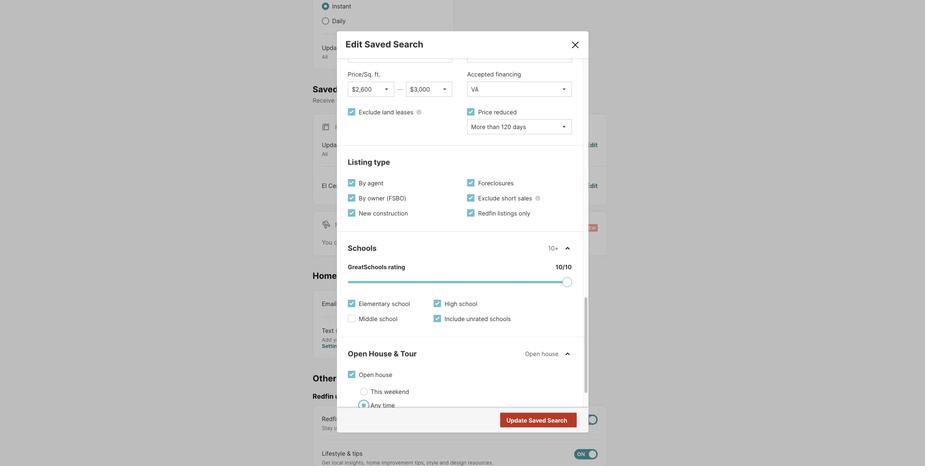 Task type: locate. For each thing, give the bounding box(es) containing it.
in
[[382, 336, 386, 343]]

list box right —
[[406, 82, 453, 97]]

saved right create
[[365, 239, 382, 246]]

include
[[445, 315, 465, 323]]

& left tips
[[347, 450, 351, 457]]

news
[[341, 415, 356, 423]]

can
[[334, 239, 344, 246]]

for for for rent
[[335, 221, 347, 228]]

on right based
[[409, 97, 416, 104]]

1 vertical spatial all
[[322, 151, 328, 157]]

by down '1'
[[359, 195, 366, 202]]

text
[[322, 327, 334, 334]]

ft.
[[375, 71, 381, 78]]

update types all up listing
[[322, 141, 360, 157]]

listings
[[498, 210, 517, 217]]

0 vertical spatial exclude
[[359, 109, 381, 116]]

0 vertical spatial update
[[322, 44, 342, 52]]

2 horizontal spatial on
[[438, 300, 445, 307]]

short
[[502, 195, 516, 202]]

1 vertical spatial your
[[333, 336, 344, 343]]

open house
[[525, 350, 559, 358], [359, 371, 392, 379]]

and right home,
[[501, 425, 510, 431]]

to left buy
[[447, 425, 452, 431]]

redfin down 'other'
[[313, 393, 334, 400]]

0 vertical spatial types
[[344, 44, 360, 52]]

redfin
[[478, 210, 496, 217], [313, 393, 334, 400], [322, 415, 340, 423]]

exclude for exclude land leases
[[359, 109, 381, 116]]

—
[[398, 86, 403, 92]]

saved up receive
[[313, 84, 338, 94]]

1 vertical spatial redfin
[[313, 393, 334, 400]]

list box down ft.
[[348, 82, 394, 97]]

to right up
[[342, 425, 347, 431]]

& inside "lifestyle & tips get local insights, home improvement tips, style and design resources."
[[347, 450, 351, 457]]

any
[[371, 402, 381, 409]]

based
[[391, 97, 408, 104]]

home,
[[485, 425, 500, 431]]

10 /10
[[556, 264, 572, 271]]

by for by agent
[[359, 180, 366, 187]]

0 vertical spatial your
[[418, 97, 430, 104]]

1 vertical spatial search
[[548, 417, 568, 424]]

2 vertical spatial edit
[[587, 182, 598, 189]]

exclude down 'notifications'
[[359, 109, 381, 116]]

1 vertical spatial by
[[359, 195, 366, 202]]

1 vertical spatial edit button
[[587, 181, 598, 190]]

0 vertical spatial search
[[393, 39, 424, 50]]

get
[[322, 460, 331, 466]]

10
[[556, 264, 563, 271]]

0 vertical spatial house
[[542, 350, 559, 358]]

searches
[[340, 84, 379, 94], [384, 239, 410, 246]]

no results button
[[529, 413, 576, 428]]

1 horizontal spatial and
[[440, 460, 449, 466]]

exclude
[[359, 109, 381, 116], [478, 195, 500, 202]]

Instant radio
[[322, 3, 329, 10]]

on inside saved searches receive timely notifications based on your preferred search filters.
[[409, 97, 416, 104]]

for left sale
[[335, 124, 347, 131]]

update down for sale
[[322, 141, 342, 149]]

school for middle school
[[379, 315, 398, 323]]

2 vertical spatial on
[[361, 425, 367, 431]]

0 vertical spatial by
[[359, 180, 366, 187]]

1 vertical spatial house
[[376, 371, 392, 379]]

and right the tools
[[402, 425, 411, 431]]

resources.
[[468, 460, 493, 466]]

0 vertical spatial &
[[394, 350, 399, 358]]

redfin left listings at the top right of page
[[478, 210, 496, 217]]

redfin news stay up to date on redfin's tools and features, how to buy or sell a home, and connect with an agent.
[[322, 415, 567, 431]]

high
[[445, 300, 458, 308]]

2 horizontal spatial and
[[501, 425, 510, 431]]

for
[[335, 124, 347, 131], [335, 221, 347, 228]]

search inside update saved search button
[[548, 417, 568, 424]]

tools
[[389, 425, 401, 431]]

searches left while
[[384, 239, 410, 246]]

list box
[[348, 48, 453, 63], [467, 48, 572, 63], [348, 82, 394, 97], [406, 82, 453, 97], [467, 82, 572, 97], [467, 119, 572, 134]]

0 horizontal spatial to
[[342, 425, 347, 431]]

saved up with
[[529, 417, 546, 424]]

agent.
[[552, 425, 567, 431]]

0 horizontal spatial search
[[393, 39, 424, 50]]

2 types from the top
[[344, 141, 360, 149]]

1 horizontal spatial &
[[394, 350, 399, 358]]

search for update saved search
[[548, 417, 568, 424]]

1 horizontal spatial search
[[548, 417, 568, 424]]

1 types from the top
[[344, 44, 360, 52]]

&
[[394, 350, 399, 358], [347, 450, 351, 457]]

update down daily option
[[322, 44, 342, 52]]

exclude down foreclosures at the right top of page
[[478, 195, 500, 202]]

0 horizontal spatial house
[[376, 371, 392, 379]]

redfin for redfin updates
[[313, 393, 334, 400]]

update types all up price/sq.
[[322, 44, 360, 60]]

greatschools rating
[[348, 264, 405, 271]]

update types all
[[322, 44, 360, 60], [322, 141, 360, 157]]

2 vertical spatial update
[[507, 417, 527, 424]]

house
[[369, 350, 392, 358]]

1 horizontal spatial searches
[[384, 239, 410, 246]]

for left rent
[[335, 221, 347, 228]]

settings
[[322, 343, 343, 349]]

10+
[[548, 245, 559, 252]]

by agent
[[359, 180, 384, 187]]

redfin's
[[368, 425, 388, 431]]

on right always on the left bottom of page
[[438, 300, 445, 307]]

your inside saved searches receive timely notifications based on your preferred search filters.
[[418, 97, 430, 104]]

searches down price/sq.
[[340, 84, 379, 94]]

on for searches
[[409, 97, 416, 104]]

0 vertical spatial searches
[[340, 84, 379, 94]]

types down for sale
[[344, 141, 360, 149]]

0 vertical spatial redfin
[[478, 210, 496, 217]]

(sms)
[[336, 327, 353, 334]]

price
[[478, 109, 492, 116]]

all up el
[[322, 151, 328, 157]]

your up settings
[[333, 336, 344, 343]]

this weekend
[[371, 388, 409, 396]]

1 update types all from the top
[[322, 44, 360, 60]]

no results
[[538, 417, 567, 425]]

school left always on the left bottom of page
[[392, 300, 410, 308]]

update saved search
[[507, 417, 568, 424]]

elementary
[[359, 300, 390, 308]]

1 vertical spatial exclude
[[478, 195, 500, 202]]

1 vertical spatial for
[[335, 221, 347, 228]]

1 horizontal spatial on
[[409, 97, 416, 104]]

1 vertical spatial update types all
[[322, 141, 360, 157]]

school down 'elementary school'
[[379, 315, 398, 323]]

always on
[[417, 300, 445, 307]]

list box down financing
[[467, 82, 572, 97]]

on inside redfin news stay up to date on redfin's tools and features, how to buy or sell a home, and connect with an agent.
[[361, 425, 367, 431]]

1 vertical spatial &
[[347, 450, 351, 457]]

listing type
[[348, 158, 390, 167]]

0 horizontal spatial on
[[361, 425, 367, 431]]

filters.
[[480, 97, 497, 104]]

(fsbo)
[[387, 195, 406, 202]]

you can create saved searches while searching for
[[322, 239, 466, 246]]

tips
[[352, 450, 363, 457]]

price/sq.
[[348, 71, 373, 78]]

1 horizontal spatial to
[[447, 425, 452, 431]]

open
[[348, 350, 367, 358], [525, 350, 540, 358], [359, 371, 374, 379]]

buy
[[454, 425, 463, 431]]

0 horizontal spatial open house
[[359, 371, 392, 379]]

notifications
[[355, 97, 389, 104]]

account settings link
[[322, 336, 409, 349]]

school right high on the bottom left of page
[[459, 300, 477, 308]]

redfin for redfin listings only
[[478, 210, 496, 217]]

unrated
[[467, 315, 488, 323]]

0 horizontal spatial exclude
[[359, 109, 381, 116]]

1 all from the top
[[322, 54, 328, 60]]

0 horizontal spatial searches
[[340, 84, 379, 94]]

your left preferred
[[418, 97, 430, 104]]

/10
[[563, 264, 572, 271]]

update up connect
[[507, 417, 527, 424]]

0 vertical spatial for
[[335, 124, 347, 131]]

0 vertical spatial on
[[409, 97, 416, 104]]

1 vertical spatial open house
[[359, 371, 392, 379]]

redfin inside edit saved search 'dialog'
[[478, 210, 496, 217]]

2 for from the top
[[335, 221, 347, 228]]

0 vertical spatial edit
[[346, 39, 363, 50]]

0 vertical spatial all
[[322, 54, 328, 60]]

update
[[322, 44, 342, 52], [322, 141, 342, 149], [507, 417, 527, 424]]

0 vertical spatial update types all
[[322, 44, 360, 60]]

on right date on the left bottom of the page
[[361, 425, 367, 431]]

None range field
[[348, 278, 572, 287]]

rating
[[388, 264, 405, 271]]

on
[[409, 97, 416, 104], [438, 300, 445, 307], [361, 425, 367, 431]]

1 edit button from the top
[[587, 141, 598, 157]]

by
[[359, 180, 366, 187], [359, 195, 366, 202]]

1 horizontal spatial open house
[[525, 350, 559, 358]]

account settings
[[322, 336, 409, 349]]

other
[[313, 373, 337, 384]]

1 horizontal spatial your
[[418, 97, 430, 104]]

1 by from the top
[[359, 180, 366, 187]]

1 vertical spatial types
[[344, 141, 360, 149]]

None checkbox
[[574, 415, 598, 425], [574, 449, 598, 460], [574, 415, 598, 425], [574, 449, 598, 460]]

types
[[344, 44, 360, 52], [344, 141, 360, 149]]

emails
[[339, 373, 366, 384]]

a
[[480, 425, 483, 431]]

1 horizontal spatial exclude
[[478, 195, 500, 202]]

1 horizontal spatial house
[[542, 350, 559, 358]]

home
[[367, 460, 380, 466]]

by left agent
[[359, 180, 366, 187]]

and right style
[[440, 460, 449, 466]]

redfin up 'stay'
[[322, 415, 340, 423]]

& left the tour
[[394, 350, 399, 358]]

2 vertical spatial redfin
[[322, 415, 340, 423]]

to
[[342, 425, 347, 431], [447, 425, 452, 431]]

0 horizontal spatial your
[[333, 336, 344, 343]]

0 vertical spatial edit button
[[587, 141, 598, 157]]

type
[[374, 158, 390, 167]]

tour
[[400, 350, 417, 358]]

design
[[450, 460, 467, 466]]

with
[[533, 425, 543, 431]]

on for news
[[361, 425, 367, 431]]

always
[[417, 300, 436, 307]]

0 vertical spatial open house
[[525, 350, 559, 358]]

2 by from the top
[[359, 195, 366, 202]]

all down daily option
[[322, 54, 328, 60]]

price/sq. ft.
[[348, 71, 381, 78]]

improvement
[[382, 460, 413, 466]]

leases
[[396, 109, 414, 116]]

2 update types all from the top
[[322, 141, 360, 157]]

0 horizontal spatial &
[[347, 450, 351, 457]]

1 vertical spatial on
[[438, 300, 445, 307]]

an
[[545, 425, 551, 431]]

saved inside saved searches receive timely notifications based on your preferred search filters.
[[313, 84, 338, 94]]

types up price/sq.
[[344, 44, 360, 52]]

receive
[[313, 97, 335, 104]]

1 for from the top
[[335, 124, 347, 131]]

create
[[346, 239, 363, 246]]



Task type: describe. For each thing, give the bounding box(es) containing it.
results
[[547, 417, 567, 425]]

school for elementary school
[[392, 300, 410, 308]]

add
[[322, 336, 332, 343]]

accepted financing
[[467, 71, 521, 78]]

rent
[[349, 221, 364, 228]]

school for high school
[[459, 300, 477, 308]]

exclude short sales
[[478, 195, 532, 202]]

for rent
[[335, 221, 364, 228]]

el cerrito test 1
[[322, 182, 366, 189]]

1 vertical spatial edit
[[587, 141, 598, 149]]

edit saved search element
[[346, 39, 562, 50]]

exclude land leases
[[359, 109, 414, 116]]

reduced
[[494, 109, 517, 116]]

update inside button
[[507, 417, 527, 424]]

schools
[[348, 244, 377, 253]]

cerrito
[[329, 182, 348, 189]]

foreclosures
[[478, 180, 514, 187]]

searches inside saved searches receive timely notifications based on your preferred search filters.
[[340, 84, 379, 94]]

lifestyle
[[322, 450, 345, 457]]

include unrated schools
[[445, 315, 511, 323]]

accepted
[[467, 71, 494, 78]]

by owner (fsbo)
[[359, 195, 406, 202]]

preferred
[[432, 97, 458, 104]]

elementary school
[[359, 300, 410, 308]]

el
[[322, 182, 327, 189]]

edit saved search
[[346, 39, 424, 50]]

1 to from the left
[[342, 425, 347, 431]]

redfin inside redfin news stay up to date on redfin's tools and features, how to buy or sell a home, and connect with an agent.
[[322, 415, 340, 423]]

you
[[322, 239, 332, 246]]

high school
[[445, 300, 477, 308]]

or
[[464, 425, 469, 431]]

schools
[[490, 315, 511, 323]]

for sale
[[335, 124, 363, 131]]

2 to from the left
[[447, 425, 452, 431]]

edit inside 'dialog'
[[346, 39, 363, 50]]

search for edit saved search
[[393, 39, 424, 50]]

land
[[382, 109, 394, 116]]

saved inside button
[[529, 417, 546, 424]]

account
[[388, 336, 409, 343]]

& inside edit saved search 'dialog'
[[394, 350, 399, 358]]

financing
[[496, 71, 521, 78]]

1 vertical spatial searches
[[384, 239, 410, 246]]

owner
[[368, 195, 385, 202]]

updates
[[335, 393, 362, 400]]

saved up ft.
[[365, 39, 391, 50]]

middle school
[[359, 315, 398, 323]]

construction
[[373, 210, 408, 217]]

no
[[538, 417, 546, 425]]

2 edit button from the top
[[587, 181, 598, 190]]

insights,
[[345, 460, 365, 466]]

search
[[459, 97, 478, 104]]

update saved search button
[[500, 413, 577, 428]]

local
[[332, 460, 343, 466]]

new construction
[[359, 210, 408, 217]]

1 vertical spatial update
[[322, 141, 342, 149]]

0 horizontal spatial and
[[402, 425, 411, 431]]

list box up ft.
[[348, 48, 453, 63]]

only
[[519, 210, 531, 217]]

add your phone number in
[[322, 336, 388, 343]]

for
[[456, 239, 464, 246]]

connect
[[512, 425, 531, 431]]

tours
[[339, 271, 361, 281]]

none range field inside edit saved search 'dialog'
[[348, 278, 572, 287]]

exclude for exclude short sales
[[478, 195, 500, 202]]

open house & tour
[[348, 350, 417, 358]]

edit saved search dialog
[[337, 0, 589, 458]]

list box up financing
[[467, 48, 572, 63]]

date
[[348, 425, 359, 431]]

this
[[371, 388, 382, 396]]

sales
[[518, 195, 532, 202]]

agent
[[368, 180, 384, 187]]

and inside "lifestyle & tips get local insights, home improvement tips, style and design resources."
[[440, 460, 449, 466]]

by for by owner (fsbo)
[[359, 195, 366, 202]]

other emails
[[313, 373, 366, 384]]

Daily radio
[[322, 17, 329, 25]]

2 all from the top
[[322, 151, 328, 157]]

features,
[[413, 425, 434, 431]]

greatschools
[[348, 264, 387, 271]]

any time
[[371, 402, 395, 409]]

tips,
[[415, 460, 425, 466]]

while
[[411, 239, 426, 246]]

redfin updates
[[313, 393, 362, 400]]

sale
[[349, 124, 363, 131]]

time
[[383, 402, 395, 409]]

weekend
[[384, 388, 409, 396]]

home tours
[[313, 271, 361, 281]]

list box down reduced
[[467, 119, 572, 134]]

text (sms)
[[322, 327, 353, 334]]

style
[[427, 460, 438, 466]]

for for for sale
[[335, 124, 347, 131]]

lifestyle & tips get local insights, home improvement tips, style and design resources.
[[322, 450, 493, 466]]

phone
[[345, 336, 361, 343]]

searching
[[428, 239, 455, 246]]



Task type: vqa. For each thing, say whether or not it's contained in the screenshot.
6 Beds
no



